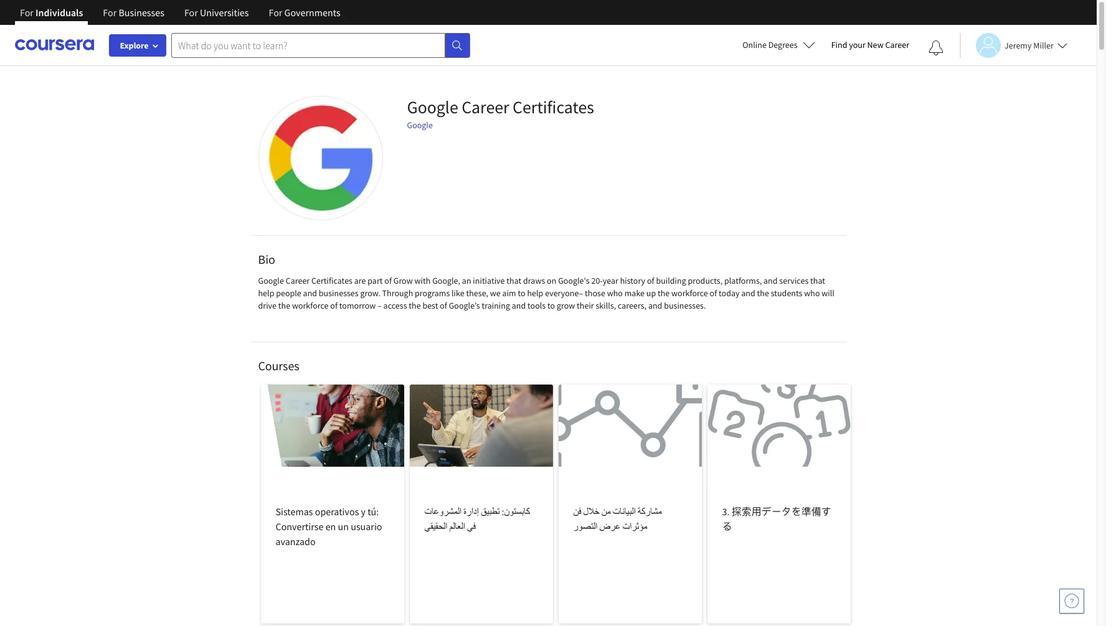 Task type: vqa. For each thing, say whether or not it's contained in the screenshot.
the Google Career Certificates icon
no



Task type: describe. For each thing, give the bounding box(es) containing it.
businesses.
[[664, 300, 706, 312]]

google,
[[433, 275, 461, 287]]

students
[[771, 288, 803, 299]]

0 vertical spatial workforce
[[672, 288, 708, 299]]

for businesses
[[103, 6, 164, 19]]

grow.
[[361, 288, 381, 299]]

people
[[276, 288, 302, 299]]

tools
[[528, 300, 546, 312]]

كابستون: تطبيق إدارة المشروعات في العالم الحقيقي link
[[410, 385, 553, 624]]

we
[[490, 288, 501, 299]]

探索用データを準備す
[[732, 506, 832, 519]]

help center image
[[1065, 595, 1080, 609]]

will
[[822, 288, 835, 299]]

and down up
[[649, 300, 663, 312]]

career for google career certificates google
[[462, 96, 510, 118]]

certificates for google career certificates are part of grow with google, an initiative that draws on google's 20-year history of building products, platforms, and services that help people and businesses grow. through programs like these, we aim to help everyone– those who make up the workforce of today and the students who will drive the workforce of tomorrow – access the best of google's training and tools to grow their skills, careers, and businesses.
[[312, 275, 353, 287]]

en
[[326, 521, 336, 533]]

البيانات
[[613, 506, 636, 519]]

google's
[[558, 275, 590, 287]]

avanzado
[[276, 536, 316, 548]]

る
[[723, 521, 733, 533]]

sistemas
[[276, 506, 313, 519]]

miller
[[1034, 40, 1054, 51]]

1 that from the left
[[507, 275, 522, 287]]

of right best
[[440, 300, 447, 312]]

التصور
[[574, 521, 598, 533]]

for individuals
[[20, 6, 83, 19]]

the left "students"
[[758, 288, 770, 299]]

y
[[361, 506, 366, 519]]

and up "students"
[[764, 275, 778, 287]]

today
[[719, 288, 740, 299]]

tomorrow
[[340, 300, 376, 312]]

online degrees
[[743, 39, 798, 50]]

their
[[577, 300, 594, 312]]

coursera image
[[15, 35, 94, 55]]

online
[[743, 39, 767, 50]]

تطبيق
[[481, 506, 500, 519]]

programs
[[415, 288, 450, 299]]

skills,
[[596, 300, 616, 312]]

jeremy miller button
[[960, 33, 1068, 58]]

of down businesses
[[331, 300, 338, 312]]

مؤثرات
[[623, 521, 648, 533]]

for for individuals
[[20, 6, 34, 19]]

year
[[603, 275, 619, 287]]

–
[[378, 300, 382, 312]]

businesses
[[319, 288, 359, 299]]

في
[[467, 521, 476, 533]]

these,
[[466, 288, 489, 299]]

the left best
[[409, 300, 421, 312]]

training
[[482, 300, 510, 312]]

for for governments
[[269, 6, 283, 19]]

career for google career certificates are part of grow with google, an initiative that draws on google's 20-year history of building products, platforms, and services that help people and businesses grow. through programs like these, we aim to help everyone– those who make up the workforce of today and the students who will drive the workforce of tomorrow – access the best of google's training and tools to grow their skills, careers, and businesses.
[[286, 275, 310, 287]]

tú:
[[368, 506, 379, 519]]

3.
[[723, 506, 730, 519]]

for for universities
[[184, 6, 198, 19]]

best
[[423, 300, 438, 312]]

an
[[462, 275, 471, 287]]

2 help from the left
[[528, 288, 544, 299]]

of right part
[[385, 275, 392, 287]]

your
[[850, 39, 866, 50]]

إدارة
[[464, 506, 479, 519]]

of down products, in the right top of the page
[[710, 288, 717, 299]]

un
[[338, 521, 349, 533]]

عرض
[[600, 521, 621, 533]]

google career certificates google
[[407, 96, 594, 131]]

find your new career
[[832, 39, 910, 50]]

new
[[868, 39, 884, 50]]

1 vertical spatial workforce
[[292, 300, 329, 312]]

sistemas operativos y tú: convertirse en un usuario avanzado link
[[261, 385, 404, 624]]

من
[[602, 506, 611, 519]]



Task type: locate. For each thing, give the bounding box(es) containing it.
2 who from the left
[[805, 288, 820, 299]]

1 horizontal spatial certificates
[[513, 96, 594, 118]]

access
[[384, 300, 407, 312]]

online degrees button
[[733, 31, 826, 59]]

building
[[656, 275, 687, 287]]

part
[[368, 275, 383, 287]]

the right up
[[658, 288, 670, 299]]

الحقيقي
[[425, 521, 448, 533]]

courses
[[258, 358, 299, 374]]

profile image
[[258, 96, 383, 221]]

0 horizontal spatial career
[[286, 275, 310, 287]]

usuario
[[351, 521, 382, 533]]

certificates
[[513, 96, 594, 118], [312, 275, 353, 287]]

workforce
[[672, 288, 708, 299], [292, 300, 329, 312]]

operativos
[[315, 506, 359, 519]]

sistemas operativos y tú: convertirse en un usuario avanzado
[[276, 506, 382, 548]]

through
[[382, 288, 413, 299]]

1 for from the left
[[20, 6, 34, 19]]

products,
[[688, 275, 723, 287]]

google for google career certificates are part of grow with google, an initiative that draws on google's 20-year history of building products, platforms, and services that help people and businesses grow. through programs like these, we aim to help everyone– those who make up the workforce of today and the students who will drive the workforce of tomorrow – access the best of google's training and tools to grow their skills, careers, and businesses.
[[258, 275, 284, 287]]

on
[[547, 275, 557, 287]]

2 for from the left
[[103, 6, 117, 19]]

1 vertical spatial google
[[407, 120, 433, 131]]

google inside google career certificates are part of grow with google, an initiative that draws on google's 20-year history of building products, platforms, and services that help people and businesses grow. through programs like these, we aim to help everyone– those who make up the workforce of today and the students who will drive the workforce of tomorrow – access the best of google's training and tools to grow their skills, careers, and businesses.
[[258, 275, 284, 287]]

1 vertical spatial career
[[462, 96, 510, 118]]

مشاركة
[[638, 506, 662, 519]]

to right 'tools'
[[548, 300, 555, 312]]

businesses
[[119, 6, 164, 19]]

google's
[[449, 300, 480, 312]]

who left 'will'
[[805, 288, 820, 299]]

those
[[585, 288, 606, 299]]

1 who from the left
[[607, 288, 623, 299]]

1 horizontal spatial help
[[528, 288, 544, 299]]

خلال
[[584, 506, 600, 519]]

google link
[[407, 120, 433, 131]]

help down "draws"
[[528, 288, 544, 299]]

2 horizontal spatial career
[[886, 39, 910, 50]]

the down people
[[278, 300, 290, 312]]

1 horizontal spatial to
[[548, 300, 555, 312]]

0 vertical spatial career
[[886, 39, 910, 50]]

explore
[[120, 40, 149, 51]]

and right people
[[303, 288, 317, 299]]

and down platforms,
[[742, 288, 756, 299]]

and down aim
[[512, 300, 526, 312]]

0 horizontal spatial that
[[507, 275, 522, 287]]

individuals
[[36, 6, 83, 19]]

for universities
[[184, 6, 249, 19]]

كابستون:
[[502, 506, 530, 519]]

that up aim
[[507, 275, 522, 287]]

4 for from the left
[[269, 6, 283, 19]]

jeremy miller
[[1005, 40, 1054, 51]]

1 horizontal spatial career
[[462, 96, 510, 118]]

the
[[658, 288, 670, 299], [758, 288, 770, 299], [278, 300, 290, 312], [409, 300, 421, 312]]

to
[[518, 288, 526, 299], [548, 300, 555, 312]]

0 horizontal spatial help
[[258, 288, 274, 299]]

certificates inside google career certificates google
[[513, 96, 594, 118]]

who
[[607, 288, 623, 299], [805, 288, 820, 299]]

platforms,
[[725, 275, 762, 287]]

for
[[20, 6, 34, 19], [103, 6, 117, 19], [184, 6, 198, 19], [269, 6, 283, 19]]

0 horizontal spatial to
[[518, 288, 526, 299]]

make
[[625, 288, 645, 299]]

for for businesses
[[103, 6, 117, 19]]

for left businesses
[[103, 6, 117, 19]]

google for google career certificates google
[[407, 96, 458, 118]]

العالم
[[450, 521, 465, 533]]

مشاركة البيانات من خلال فن مؤثرات عرض التصور link
[[559, 385, 702, 624]]

that
[[507, 275, 522, 287], [811, 275, 826, 287]]

for left individuals
[[20, 6, 34, 19]]

What do you want to learn? text field
[[171, 33, 446, 58]]

3 for from the left
[[184, 6, 198, 19]]

المشروعات
[[425, 506, 462, 519]]

find
[[832, 39, 848, 50]]

that up 'will'
[[811, 275, 826, 287]]

فن
[[574, 506, 582, 519]]

services
[[780, 275, 809, 287]]

show notifications image
[[929, 41, 944, 55]]

certificates for google career certificates google
[[513, 96, 594, 118]]

find your new career link
[[826, 37, 916, 53]]

None search field
[[171, 33, 471, 58]]

degrees
[[769, 39, 798, 50]]

like
[[452, 288, 465, 299]]

1 help from the left
[[258, 288, 274, 299]]

who down year
[[607, 288, 623, 299]]

are
[[354, 275, 366, 287]]

1 horizontal spatial that
[[811, 275, 826, 287]]

for left governments
[[269, 6, 283, 19]]

كابستون: تطبيق إدارة المشروعات في العالم الحقيقي
[[425, 506, 530, 533]]

and
[[764, 275, 778, 287], [303, 288, 317, 299], [742, 288, 756, 299], [512, 300, 526, 312], [649, 300, 663, 312]]

google
[[407, 96, 458, 118], [407, 120, 433, 131], [258, 275, 284, 287]]

with
[[415, 275, 431, 287]]

convertirse
[[276, 521, 324, 533]]

for left the universities
[[184, 6, 198, 19]]

help up drive
[[258, 288, 274, 299]]

1 horizontal spatial workforce
[[672, 288, 708, 299]]

0 vertical spatial certificates
[[513, 96, 594, 118]]

1 vertical spatial to
[[548, 300, 555, 312]]

workforce down people
[[292, 300, 329, 312]]

3. 探索用データを準備す る link
[[708, 385, 851, 624]]

1 horizontal spatial who
[[805, 288, 820, 299]]

0 vertical spatial to
[[518, 288, 526, 299]]

grow
[[394, 275, 413, 287]]

career inside google career certificates google
[[462, 96, 510, 118]]

0 horizontal spatial certificates
[[312, 275, 353, 287]]

history
[[620, 275, 646, 287]]

drive
[[258, 300, 277, 312]]

0 horizontal spatial workforce
[[292, 300, 329, 312]]

مشاركة البيانات من خلال فن مؤثرات عرض التصور
[[574, 506, 662, 533]]

everyone–
[[545, 288, 584, 299]]

2 vertical spatial career
[[286, 275, 310, 287]]

of up up
[[647, 275, 655, 287]]

aim
[[503, 288, 516, 299]]

universities
[[200, 6, 249, 19]]

certificates inside google career certificates are part of grow with google, an initiative that draws on google's 20-year history of building products, platforms, and services that help people and businesses grow. through programs like these, we aim to help everyone– those who make up the workforce of today and the students who will drive the workforce of tomorrow – access the best of google's training and tools to grow their skills, careers, and businesses.
[[312, 275, 353, 287]]

2 that from the left
[[811, 275, 826, 287]]

draws
[[524, 275, 546, 287]]

careers,
[[618, 300, 647, 312]]

grow
[[557, 300, 575, 312]]

1 vertical spatial certificates
[[312, 275, 353, 287]]

0 horizontal spatial who
[[607, 288, 623, 299]]

banner navigation
[[10, 0, 351, 34]]

bio
[[258, 252, 275, 267]]

google career certificates are part of grow with google, an initiative that draws on google's 20-year history of building products, platforms, and services that help people and businesses grow. through programs like these, we aim to help everyone– those who make up the workforce of today and the students who will drive the workforce of tomorrow – access the best of google's training and tools to grow their skills, careers, and businesses.
[[258, 275, 835, 312]]

3. 探索用データを準備す る
[[723, 506, 832, 533]]

governments
[[285, 6, 341, 19]]

2 vertical spatial google
[[258, 275, 284, 287]]

20-
[[592, 275, 603, 287]]

workforce up businesses.
[[672, 288, 708, 299]]

to right aim
[[518, 288, 526, 299]]

up
[[647, 288, 656, 299]]

0 vertical spatial google
[[407, 96, 458, 118]]

initiative
[[473, 275, 505, 287]]

explore button
[[109, 34, 166, 57]]

career inside google career certificates are part of grow with google, an initiative that draws on google's 20-year history of building products, platforms, and services that help people and businesses grow. through programs like these, we aim to help everyone– those who make up the workforce of today and the students who will drive the workforce of tomorrow – access the best of google's training and tools to grow their skills, careers, and businesses.
[[286, 275, 310, 287]]



